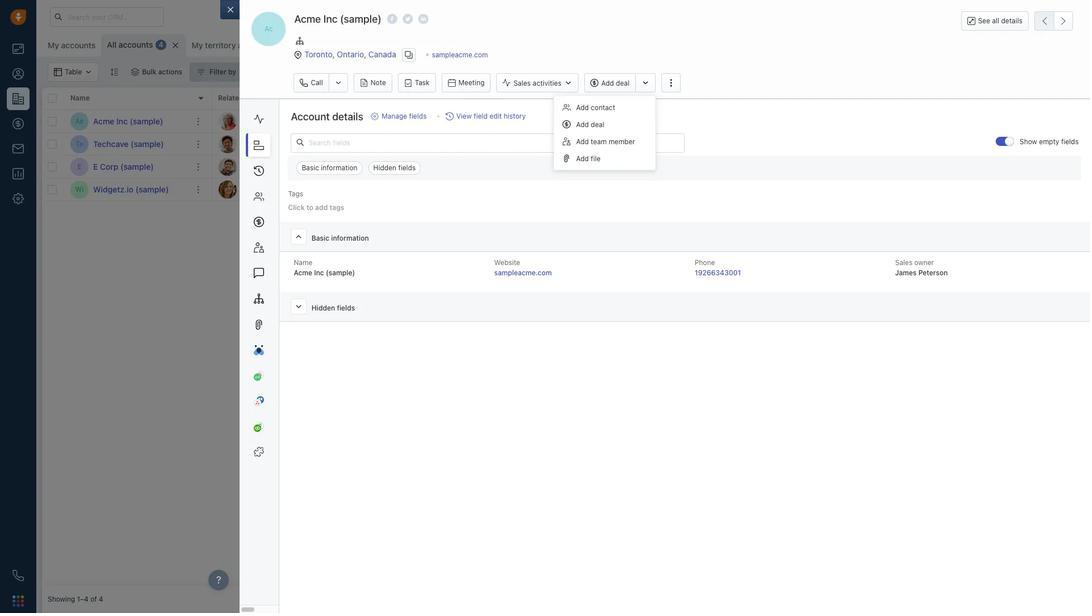 Task type: describe. For each thing, give the bounding box(es) containing it.
+ down tags
[[644, 117, 648, 125]]

e for e corp (sample)
[[93, 162, 98, 171]]

19266343001
[[695, 268, 741, 277]]

my accounts
[[48, 40, 96, 50]]

showing 1–4 of 4
[[48, 595, 103, 604]]

e corp (sample)
[[93, 162, 154, 171]]

website sampleacme.com
[[494, 258, 552, 277]]

0 vertical spatial acme
[[294, 13, 321, 25]]

1 vertical spatial add deal
[[576, 120, 604, 129]]

website for website
[[303, 94, 330, 102]]

acme inside the "name acme inc (sample)"
[[294, 268, 312, 277]]

website for website sampleacme.com
[[494, 258, 520, 267]]

manage fields
[[382, 112, 427, 121]]

te
[[76, 140, 83, 148]]

details inside button
[[1001, 16, 1022, 25]]

james inside sales owner james peterson
[[895, 268, 917, 277]]

my for my territory accounts
[[192, 40, 203, 50]]

contacts
[[245, 94, 274, 102]]

widgetz.io (sample) link
[[93, 184, 169, 195]]

o
[[345, 41, 350, 50]]

(sample) inside "link"
[[131, 139, 164, 148]]

click inside 'tags click to add tags'
[[288, 203, 305, 212]]

call button
[[294, 73, 329, 93]]

call link
[[294, 73, 329, 93]]

1 horizontal spatial sampleacme.com
[[432, 50, 488, 59]]

name for name
[[70, 94, 90, 102]]

0 vertical spatial acme inc (sample)
[[294, 13, 381, 25]]

to for $ 0
[[668, 162, 674, 171]]

fields down the "deals" at the left of the page
[[409, 112, 427, 121]]

see all details button
[[961, 11, 1029, 31]]

more...
[[302, 41, 325, 49]]

bulk
[[142, 68, 156, 76]]

sales owner
[[473, 94, 514, 102]]

james inside press space to select this row. row
[[487, 117, 508, 125]]

j image
[[219, 158, 237, 176]]

actions
[[158, 68, 182, 76]]

manage
[[382, 112, 407, 121]]

sales inside sales owner james peterson
[[895, 258, 912, 267]]

click for $ 100
[[650, 117, 666, 125]]

account
[[291, 111, 330, 123]]

press space to select this row. row containing $ 3,200
[[212, 133, 895, 156]]

view field edit history link
[[446, 111, 526, 122]]

phone for phone 19266343001
[[695, 258, 715, 267]]

$ 100
[[388, 116, 412, 126]]

19266343001 link
[[695, 268, 741, 277]]

acme inc (sample) link
[[93, 116, 163, 127]]

2 horizontal spatial accounts
[[238, 40, 272, 50]]

task button
[[398, 73, 436, 93]]

toronto, ontario, canada link
[[304, 49, 396, 59]]

0 vertical spatial hidden fields
[[373, 164, 416, 172]]

add team member
[[576, 137, 635, 146]]

next activity
[[559, 94, 601, 102]]

showing
[[48, 595, 75, 604]]

task for $ 100
[[580, 117, 593, 125]]

j image
[[219, 180, 237, 198]]

fields right empty
[[1061, 138, 1079, 146]]

territory
[[205, 40, 236, 50]]

phone for phone
[[729, 94, 750, 102]]

call
[[311, 79, 323, 87]]

toronto,
[[304, 49, 335, 59]]

owner for sales owner james peterson
[[914, 258, 934, 267]]

by
[[228, 68, 236, 76]]

inc inside press space to select this row. row
[[116, 116, 128, 126]]

sampleacme.com inside press space to select this row. row
[[303, 117, 359, 125]]

add file
[[576, 154, 601, 163]]

Search fields text field
[[291, 133, 685, 153]]

e for e
[[77, 162, 82, 171]]

0 horizontal spatial details
[[332, 111, 363, 123]]

1 vertical spatial basic information
[[312, 234, 369, 242]]

0 vertical spatial sampleacme.com link
[[432, 50, 488, 59]]

meeting
[[458, 79, 485, 87]]

100
[[396, 116, 412, 126]]

member
[[609, 137, 635, 146]]

freshworks switcher image
[[12, 595, 24, 607]]

view field edit history
[[456, 112, 526, 121]]

2 horizontal spatial sampleacme.com
[[494, 268, 552, 277]]

⌘
[[337, 41, 343, 50]]

team
[[591, 137, 607, 146]]

open deals amount
[[388, 94, 453, 102]]

Search your CRM... text field
[[50, 7, 164, 27]]

3 more...
[[295, 41, 325, 49]]

task
[[415, 79, 430, 87]]

+ add task for $ 0
[[559, 162, 593, 171]]

1 vertical spatial tags
[[330, 203, 344, 212]]

to for $ 3,200
[[668, 140, 674, 148]]

3 more... button
[[280, 37, 331, 53]]

all
[[992, 16, 999, 25]]

sampletechcave.com link
[[303, 140, 371, 148]]

fields down 3,200
[[398, 164, 416, 172]]

ac button
[[251, 11, 286, 47]]

all accounts 4
[[107, 40, 163, 49]]

1 horizontal spatial hidden
[[373, 164, 396, 172]]

wi
[[75, 185, 84, 194]]

widgetz.io
[[93, 184, 133, 194]]

$ 3,200
[[388, 139, 421, 149]]

+ right member
[[644, 140, 648, 148]]

ac inside button
[[265, 25, 273, 33]]

accounts for all
[[119, 40, 153, 49]]

all
[[107, 40, 116, 49]]

techcave
[[93, 139, 129, 148]]

cell for press space to select this row. row containing $ 100
[[808, 110, 895, 132]]

4 inside all accounts 4
[[159, 41, 163, 49]]

filter
[[210, 68, 226, 76]]

send email image
[[978, 12, 986, 22]]

peterson inside press space to select this row. row
[[510, 117, 538, 125]]

+ left team
[[559, 139, 563, 148]]

add deal inside button
[[601, 79, 629, 87]]

phone image
[[12, 570, 24, 581]]

tags
[[644, 94, 660, 102]]

edit
[[490, 112, 502, 121]]

inc inside the "name acme inc (sample)"
[[314, 268, 324, 277]]

of
[[90, 595, 97, 604]]

peterson inside sales owner james peterson
[[918, 268, 948, 277]]

add inside button
[[601, 79, 614, 87]]

ontario,
[[337, 49, 366, 59]]

sales activities
[[513, 79, 561, 87]]

empty
[[1039, 138, 1059, 146]]

ac inside row
[[75, 117, 84, 125]]

to inside 'tags click to add tags'
[[307, 203, 313, 212]]

press space to select this row. row containing $ 0
[[212, 156, 895, 178]]

press space to select this row. row containing acme inc (sample)
[[42, 110, 212, 133]]

dialog containing acme inc (sample)
[[221, 0, 1090, 613]]

contact
[[591, 103, 615, 112]]

widgetz.io (sample)
[[93, 184, 169, 194]]

1 horizontal spatial container_wx8msf4aqz5i3rn1 image
[[476, 117, 484, 125]]

widgetz.io link
[[303, 185, 336, 194]]

techcave (sample) link
[[93, 138, 164, 150]]

sales for sales activities
[[513, 79, 531, 87]]

task for $ 3,200
[[580, 139, 593, 148]]

1 vertical spatial acme
[[93, 116, 114, 126]]

container_wx8msf4aqz5i3rn1 image
[[197, 68, 205, 76]]

related contacts
[[218, 94, 274, 102]]

2 horizontal spatial sampleacme.com link
[[494, 268, 552, 277]]

note
[[371, 79, 386, 87]]

s image
[[219, 135, 237, 153]]

twitter circled image
[[403, 13, 413, 25]]

name row
[[42, 87, 212, 110]]

3,200
[[396, 139, 421, 149]]

row group containing $ 100
[[212, 110, 895, 201]]

+ up "widgetz.io"
[[303, 162, 307, 171]]

+ click to add for $ 3,200
[[644, 140, 688, 148]]

task for $ 0
[[580, 162, 593, 171]]

$ 0
[[388, 161, 402, 171]]

press space to select this row. row containing widgetz.io
[[212, 178, 895, 201]]

1 vertical spatial deal
[[591, 120, 604, 129]]

corp
[[100, 162, 118, 171]]



Task type: vqa. For each thing, say whether or not it's contained in the screenshot.
second --- from the bottom
no



Task type: locate. For each thing, give the bounding box(es) containing it.
3 $ from the top
[[388, 161, 394, 171]]

+ add task down team
[[559, 162, 593, 171]]

3
[[295, 41, 300, 49]]

1 horizontal spatial sales
[[513, 79, 531, 87]]

1–4
[[77, 595, 88, 604]]

ac
[[265, 25, 273, 33], [75, 117, 84, 125]]

0 horizontal spatial hidden
[[312, 304, 335, 312]]

accounts left the all
[[61, 40, 96, 50]]

1 horizontal spatial 4
[[159, 41, 163, 49]]

sampletechcave.com
[[303, 140, 371, 148]]

1 horizontal spatial details
[[1001, 16, 1022, 25]]

2 vertical spatial $
[[388, 161, 394, 171]]

grid containing $ 100
[[42, 86, 895, 586]]

0 vertical spatial deal
[[616, 79, 629, 87]]

⌘ o
[[337, 41, 350, 50]]

meeting button
[[441, 73, 491, 93]]

1 horizontal spatial hidden fields
[[373, 164, 416, 172]]

information
[[321, 164, 357, 172], [331, 234, 369, 242]]

press space to select this row. row up the techcave (sample)
[[42, 110, 212, 133]]

row group
[[42, 110, 212, 201], [212, 110, 895, 201]]

1 horizontal spatial name
[[294, 258, 312, 267]]

2 horizontal spatial sales
[[895, 258, 912, 267]]

canada
[[368, 49, 396, 59]]

2 vertical spatial sampleacme.com
[[494, 268, 552, 277]]

container_wx8msf4aqz5i3rn1 image left bulk
[[131, 68, 139, 76]]

press space to select this row. row
[[42, 110, 212, 133], [212, 110, 895, 133], [42, 133, 212, 156], [212, 133, 895, 156], [42, 156, 212, 178], [212, 156, 895, 178], [42, 178, 212, 201], [212, 178, 895, 201]]

add
[[676, 117, 688, 125], [676, 140, 688, 148], [335, 162, 348, 171], [676, 162, 688, 171], [315, 203, 328, 212]]

+ add task for $ 100
[[559, 117, 593, 125]]

e left corp
[[93, 162, 98, 171]]

bulk actions
[[142, 68, 182, 76]]

1 vertical spatial task
[[580, 139, 593, 148]]

basic information up "widgetz.io"
[[302, 164, 357, 172]]

my territory accounts
[[192, 40, 272, 50]]

phone
[[729, 94, 750, 102], [695, 258, 715, 267]]

hidden down $ 3,200
[[373, 164, 396, 172]]

0 horizontal spatial hidden fields
[[312, 304, 355, 312]]

press space to select this row. row down the james peterson
[[212, 133, 895, 156]]

3 + add task from the top
[[559, 162, 593, 171]]

press space to select this row. row up e corp (sample)
[[42, 133, 212, 156]]

2 vertical spatial sales
[[895, 258, 912, 267]]

acme inc (sample) up ⌘
[[294, 13, 381, 25]]

l image
[[219, 112, 237, 130]]

dialog
[[221, 0, 1090, 613]]

+ add task up add file
[[559, 139, 593, 148]]

1 horizontal spatial james
[[895, 268, 917, 277]]

0 vertical spatial inc
[[323, 13, 337, 25]]

1 vertical spatial acme inc (sample)
[[93, 116, 163, 126]]

1 row group from the left
[[42, 110, 212, 201]]

1 vertical spatial details
[[332, 111, 363, 123]]

0 vertical spatial + add task
[[559, 117, 593, 125]]

website
[[303, 94, 330, 102], [494, 258, 520, 267]]

e corp (sample) link
[[93, 161, 154, 172]]

+ left add file
[[559, 162, 563, 171]]

0 vertical spatial hidden
[[373, 164, 396, 172]]

(sample)
[[340, 13, 381, 25], [130, 116, 163, 126], [131, 139, 164, 148], [120, 162, 154, 171], [136, 184, 169, 194], [326, 268, 355, 277]]

$ for $ 3,200
[[388, 139, 394, 149]]

$ for $ 100
[[388, 116, 394, 126]]

0 horizontal spatial james
[[487, 117, 508, 125]]

0 vertical spatial details
[[1001, 16, 1022, 25]]

add for $ 0
[[676, 162, 688, 171]]

1 horizontal spatial e
[[93, 162, 98, 171]]

press space to select this row. row up widgetz.io (sample)
[[42, 156, 212, 178]]

2 vertical spatial sampleacme.com link
[[494, 268, 552, 277]]

acme inc (sample) inside press space to select this row. row
[[93, 116, 163, 126]]

e
[[93, 162, 98, 171], [77, 162, 82, 171]]

+ add task for $ 3,200
[[559, 139, 593, 148]]

task down team
[[580, 162, 593, 171]]

information down sampletechcave.com "link"
[[321, 164, 357, 172]]

2 + add task from the top
[[559, 139, 593, 148]]

bulk actions button
[[124, 62, 190, 82]]

0 vertical spatial tags
[[288, 189, 303, 198]]

container_wx8msf4aqz5i3rn1 image left edit
[[476, 117, 484, 125]]

add deal down add contact
[[576, 120, 604, 129]]

1 horizontal spatial sampleacme.com link
[[432, 50, 488, 59]]

1 horizontal spatial phone
[[729, 94, 750, 102]]

0 horizontal spatial website
[[303, 94, 330, 102]]

add for $ 3,200
[[676, 140, 688, 148]]

1 vertical spatial name
[[294, 258, 312, 267]]

task up add file
[[580, 139, 593, 148]]

1 horizontal spatial website
[[494, 258, 520, 267]]

click
[[650, 117, 666, 125], [650, 140, 666, 148], [309, 162, 325, 171], [650, 162, 666, 171], [288, 203, 305, 212]]

basic up "widgetz.io"
[[302, 164, 319, 172]]

information up the "name acme inc (sample)" on the left top
[[331, 234, 369, 242]]

$ left the 0
[[388, 161, 394, 171]]

see
[[978, 16, 990, 25]]

0 vertical spatial ac
[[265, 25, 273, 33]]

see all details
[[978, 16, 1022, 25]]

owner
[[493, 94, 514, 102], [914, 258, 934, 267]]

click for $ 0
[[650, 162, 666, 171]]

1 vertical spatial owner
[[914, 258, 934, 267]]

add deal
[[601, 79, 629, 87], [576, 120, 604, 129]]

0 horizontal spatial 4
[[99, 595, 103, 604]]

0 vertical spatial task
[[580, 117, 593, 125]]

james peterson
[[487, 117, 538, 125]]

widgetz.io
[[303, 185, 336, 194]]

press space to select this row. row down team
[[212, 156, 895, 178]]

add for $ 100
[[676, 117, 688, 125]]

1 vertical spatial container_wx8msf4aqz5i3rn1 image
[[476, 117, 484, 125]]

show
[[1020, 138, 1037, 146]]

ac up my territory accounts
[[265, 25, 273, 33]]

sampleacme.com link
[[432, 50, 488, 59], [303, 117, 359, 125], [494, 268, 552, 277]]

press space to select this row. row down e corp (sample) link
[[42, 178, 212, 201]]

sales owner james peterson
[[895, 258, 948, 277]]

file
[[591, 154, 601, 163]]

+ add task down "next activity"
[[559, 117, 593, 125]]

2 vertical spatial inc
[[314, 268, 324, 277]]

0 horizontal spatial ac
[[75, 117, 84, 125]]

1 vertical spatial phone
[[695, 258, 715, 267]]

next
[[559, 94, 574, 102]]

to for $ 100
[[668, 117, 674, 125]]

0 horizontal spatial tags
[[288, 189, 303, 198]]

1 my from the left
[[48, 40, 59, 50]]

3 task from the top
[[580, 162, 593, 171]]

techcave (sample)
[[93, 139, 164, 148]]

2 vertical spatial task
[[580, 162, 593, 171]]

1 horizontal spatial peterson
[[918, 268, 948, 277]]

click for $ 3,200
[[650, 140, 666, 148]]

+ right file
[[644, 162, 648, 171]]

1 vertical spatial hidden fields
[[312, 304, 355, 312]]

related
[[218, 94, 243, 102]]

sales activities button
[[496, 73, 584, 93], [496, 73, 579, 93]]

1 vertical spatial sampleacme.com
[[303, 117, 359, 125]]

0 vertical spatial phone
[[729, 94, 750, 102]]

peterson
[[510, 117, 538, 125], [918, 268, 948, 277]]

note button
[[354, 73, 392, 93]]

hidden fields down $ 3,200
[[373, 164, 416, 172]]

filter by button
[[190, 62, 244, 82]]

tags click to add tags
[[288, 189, 344, 212]]

add inside 'tags click to add tags'
[[315, 203, 328, 212]]

all accounts link
[[107, 39, 153, 51]]

owner inside sales owner james peterson
[[914, 258, 934, 267]]

0 horizontal spatial acme inc (sample)
[[93, 116, 163, 126]]

0 horizontal spatial container_wx8msf4aqz5i3rn1 image
[[131, 68, 139, 76]]

1 $ from the top
[[388, 116, 394, 126]]

cell for press space to select this row. row containing $ 0
[[808, 156, 895, 178]]

my accounts button
[[42, 34, 101, 57], [48, 40, 96, 50]]

1 horizontal spatial owner
[[914, 258, 934, 267]]

0 horizontal spatial phone
[[695, 258, 715, 267]]

1 vertical spatial sales
[[473, 94, 492, 102]]

name for name acme inc (sample)
[[294, 258, 312, 267]]

sampleacme.com
[[432, 50, 488, 59], [303, 117, 359, 125], [494, 268, 552, 277]]

0 vertical spatial $
[[388, 116, 394, 126]]

hidden down the "name acme inc (sample)" on the left top
[[312, 304, 335, 312]]

phone 19266343001
[[695, 258, 741, 277]]

2 $ from the top
[[388, 139, 394, 149]]

0 vertical spatial peterson
[[510, 117, 538, 125]]

sales for sales owner
[[473, 94, 492, 102]]

press space to select this row. row down add file
[[212, 178, 895, 201]]

0 vertical spatial owner
[[493, 94, 514, 102]]

name inside row
[[70, 94, 90, 102]]

container_wx8msf4aqz5i3rn1 image
[[131, 68, 139, 76], [476, 117, 484, 125]]

sales
[[513, 79, 531, 87], [473, 94, 492, 102], [895, 258, 912, 267]]

filter by
[[210, 68, 236, 76]]

press space to select this row. row down the next
[[212, 110, 895, 133]]

row group containing acme inc (sample)
[[42, 110, 212, 201]]

1 vertical spatial information
[[331, 234, 369, 242]]

0 horizontal spatial name
[[70, 94, 90, 102]]

hidden fields
[[373, 164, 416, 172], [312, 304, 355, 312]]

details right all
[[1001, 16, 1022, 25]]

1 vertical spatial + add task
[[559, 139, 593, 148]]

fields
[[409, 112, 427, 121], [1061, 138, 1079, 146], [398, 164, 416, 172], [337, 304, 355, 312]]

cell for press space to select this row. row containing widgetz.io
[[808, 178, 895, 200]]

fields down the "name acme inc (sample)" on the left top
[[337, 304, 355, 312]]

0 horizontal spatial my
[[48, 40, 59, 50]]

accounts right the all
[[119, 40, 153, 49]]

1 vertical spatial sampleacme.com link
[[303, 117, 359, 125]]

0 vertical spatial add deal
[[601, 79, 629, 87]]

press space to select this row. row containing e corp (sample)
[[42, 156, 212, 178]]

4 up 'bulk actions'
[[159, 41, 163, 49]]

acme inc (sample)
[[294, 13, 381, 25], [93, 116, 163, 126]]

add deal up contact
[[601, 79, 629, 87]]

2 my from the left
[[192, 40, 203, 50]]

2 task from the top
[[580, 139, 593, 148]]

2 vertical spatial + add task
[[559, 162, 593, 171]]

add
[[601, 79, 614, 87], [576, 103, 589, 112], [565, 117, 578, 125], [576, 120, 589, 129], [576, 137, 589, 146], [565, 139, 578, 148], [576, 154, 589, 163], [565, 162, 578, 171]]

activities
[[533, 79, 561, 87]]

deal inside add deal button
[[616, 79, 629, 87]]

manage fields link
[[371, 111, 427, 122]]

+ down the next
[[559, 117, 563, 125]]

1 horizontal spatial acme inc (sample)
[[294, 13, 381, 25]]

2 row group from the left
[[212, 110, 895, 201]]

account details
[[291, 111, 363, 123]]

my territory accounts button
[[186, 34, 277, 57], [192, 40, 272, 50]]

1 + add task from the top
[[559, 117, 593, 125]]

$ left 3,200
[[388, 139, 394, 149]]

open
[[388, 94, 406, 102]]

hidden fields down the "name acme inc (sample)" on the left top
[[312, 304, 355, 312]]

container_wx8msf4aqz5i3rn1 image inside bulk actions button
[[131, 68, 139, 76]]

deals
[[408, 94, 426, 102]]

name inside the "name acme inc (sample)"
[[294, 258, 312, 267]]

0
[[396, 161, 402, 171]]

linkedin circled image
[[418, 13, 428, 25]]

0 vertical spatial container_wx8msf4aqz5i3rn1 image
[[131, 68, 139, 76]]

0 vertical spatial information
[[321, 164, 357, 172]]

1 horizontal spatial ac
[[265, 25, 273, 33]]

owner for sales owner
[[493, 94, 514, 102]]

press space to select this row. row containing techcave (sample)
[[42, 133, 212, 156]]

0 horizontal spatial sampleacme.com link
[[303, 117, 359, 125]]

basic up the "name acme inc (sample)" on the left top
[[312, 234, 329, 242]]

acme
[[294, 13, 321, 25], [93, 116, 114, 126], [294, 268, 312, 277]]

$ for $ 0
[[388, 161, 394, 171]]

task down add contact
[[580, 117, 593, 125]]

0 vertical spatial james
[[487, 117, 508, 125]]

name
[[70, 94, 90, 102], [294, 258, 312, 267]]

0 vertical spatial basic
[[302, 164, 319, 172]]

show empty fields
[[1020, 138, 1079, 146]]

1 vertical spatial hidden
[[312, 304, 335, 312]]

e down te
[[77, 162, 82, 171]]

activity
[[576, 94, 601, 102]]

james
[[487, 117, 508, 125], [895, 268, 917, 277]]

1 horizontal spatial deal
[[616, 79, 629, 87]]

1 vertical spatial james
[[895, 268, 917, 277]]

0 horizontal spatial deal
[[591, 120, 604, 129]]

0 horizontal spatial owner
[[493, 94, 514, 102]]

accounts for my
[[61, 40, 96, 50]]

+ click to add for $ 0
[[644, 162, 688, 171]]

4
[[159, 41, 163, 49], [99, 595, 103, 604]]

cell
[[723, 110, 808, 132], [808, 110, 895, 132], [808, 133, 895, 155], [723, 156, 808, 178], [808, 156, 895, 178], [808, 178, 895, 200]]

acme inc (sample) down the name row
[[93, 116, 163, 126]]

1 vertical spatial website
[[494, 258, 520, 267]]

1 vertical spatial peterson
[[918, 268, 948, 277]]

0 horizontal spatial peterson
[[510, 117, 538, 125]]

1 task from the top
[[580, 117, 593, 125]]

0 vertical spatial website
[[303, 94, 330, 102]]

add contact
[[576, 103, 615, 112]]

+ add task
[[559, 117, 593, 125], [559, 139, 593, 148], [559, 162, 593, 171]]

1 vertical spatial basic
[[312, 234, 329, 242]]

my for my accounts
[[48, 40, 59, 50]]

2 vertical spatial acme
[[294, 268, 312, 277]]

basic information up the "name acme inc (sample)" on the left top
[[312, 234, 369, 242]]

1 vertical spatial inc
[[116, 116, 128, 126]]

basic
[[302, 164, 319, 172], [312, 234, 329, 242]]

inc
[[323, 13, 337, 25], [116, 116, 128, 126], [314, 268, 324, 277]]

1 vertical spatial $
[[388, 139, 394, 149]]

(sample) inside the "name acme inc (sample)"
[[326, 268, 355, 277]]

0 vertical spatial basic information
[[302, 164, 357, 172]]

details
[[1001, 16, 1022, 25], [332, 111, 363, 123]]

4 right the of
[[99, 595, 103, 604]]

phone element
[[7, 564, 30, 587]]

details up sampletechcave.com "link"
[[332, 111, 363, 123]]

0 horizontal spatial sales
[[473, 94, 492, 102]]

phone inside phone 19266343001
[[695, 258, 715, 267]]

cell for press space to select this row. row containing $ 3,200
[[808, 133, 895, 155]]

facebook circled image
[[387, 13, 397, 25]]

0 horizontal spatial accounts
[[61, 40, 96, 50]]

accounts right the territory on the left top
[[238, 40, 272, 50]]

1 horizontal spatial accounts
[[119, 40, 153, 49]]

field
[[474, 112, 488, 121]]

ac up te
[[75, 117, 84, 125]]

website inside website sampleacme.com
[[494, 258, 520, 267]]

press space to select this row. row containing widgetz.io (sample)
[[42, 178, 212, 201]]

1 vertical spatial ac
[[75, 117, 84, 125]]

1 horizontal spatial my
[[192, 40, 203, 50]]

+
[[559, 117, 563, 125], [644, 117, 648, 125], [559, 139, 563, 148], [644, 140, 648, 148], [559, 162, 563, 171], [303, 162, 307, 171], [644, 162, 648, 171]]

1 vertical spatial 4
[[99, 595, 103, 604]]

1 horizontal spatial tags
[[330, 203, 344, 212]]

0 horizontal spatial sampleacme.com
[[303, 117, 359, 125]]

0 vertical spatial 4
[[159, 41, 163, 49]]

+ click to add
[[644, 117, 688, 125], [644, 140, 688, 148], [303, 162, 348, 171], [644, 162, 688, 171]]

grid
[[42, 86, 895, 586]]

add deal button
[[584, 73, 635, 93]]

+ click to add for $ 100
[[644, 117, 688, 125]]

press space to select this row. row containing $ 100
[[212, 110, 895, 133]]

$ left 100
[[388, 116, 394, 126]]



